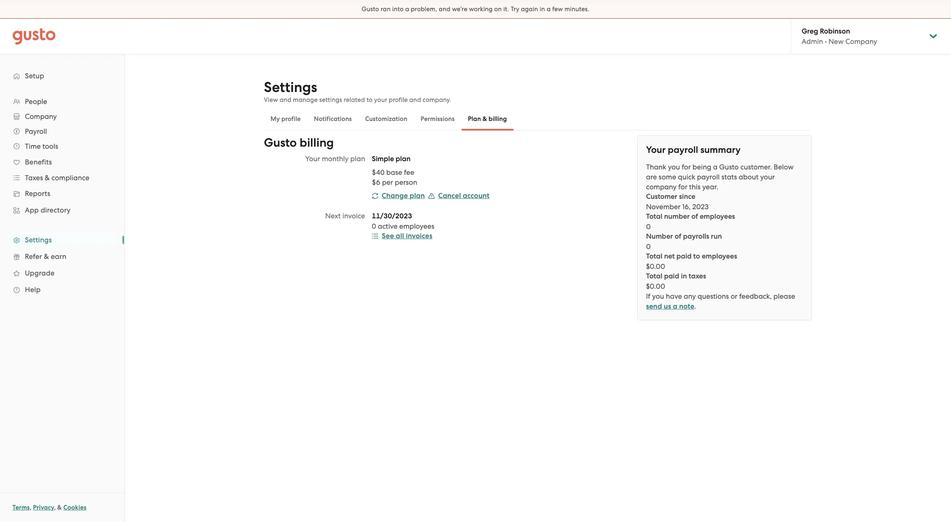 Task type: describe. For each thing, give the bounding box(es) containing it.
try
[[511, 5, 519, 13]]

list containing people
[[0, 94, 124, 298]]

it.
[[504, 5, 509, 13]]

permissions
[[421, 115, 455, 123]]

1 horizontal spatial of
[[692, 213, 698, 221]]

list for your monthly plan
[[372, 168, 560, 188]]

few
[[552, 5, 563, 13]]

if
[[646, 293, 651, 301]]

change plan link
[[372, 192, 425, 200]]

1 total from the top
[[646, 213, 663, 221]]

change
[[382, 192, 408, 200]]

my profile
[[271, 115, 301, 123]]

permissions button
[[414, 109, 461, 129]]

some
[[659, 173, 676, 181]]

about
[[739, 173, 759, 181]]

.
[[695, 303, 696, 311]]

cookies button
[[63, 503, 86, 513]]

2 total from the top
[[646, 252, 663, 261]]

ran
[[381, 5, 391, 13]]

change plan
[[382, 192, 425, 200]]

a right being
[[713, 163, 718, 171]]

gusto ran into a problem, and we're working on it. try again in a few minutes.
[[362, 5, 590, 13]]

working
[[469, 5, 493, 13]]

company.
[[423, 96, 451, 104]]

into
[[392, 5, 404, 13]]

people button
[[8, 94, 116, 109]]

earn
[[51, 253, 66, 261]]

greg robinson admin • new company
[[802, 27, 877, 46]]

terms , privacy , & cookies
[[12, 505, 86, 512]]

11/30/2023 list
[[372, 211, 560, 232]]

•
[[825, 37, 827, 46]]

net
[[664, 252, 675, 261]]

send
[[646, 303, 662, 311]]

to inside settings view and manage settings related to your profile and company.
[[367, 96, 373, 104]]

compliance
[[52, 174, 89, 182]]

gusto billing
[[264, 136, 334, 150]]

terms
[[12, 505, 30, 512]]

your monthly plan
[[305, 155, 365, 163]]

year.
[[703, 183, 718, 191]]

below
[[774, 163, 794, 171]]

note
[[679, 303, 695, 311]]

2023
[[693, 203, 709, 211]]

setup
[[25, 72, 44, 80]]

settings view and manage settings related to your profile and company.
[[264, 79, 451, 104]]

2 vertical spatial employees
[[702, 252, 737, 261]]

1 horizontal spatial and
[[409, 96, 421, 104]]

privacy
[[33, 505, 54, 512]]

1 $0.00 from the top
[[646, 263, 665, 271]]

quick
[[678, 173, 695, 181]]

or
[[731, 293, 738, 301]]

list for your payroll summary
[[646, 192, 803, 292]]

simple plan
[[372, 155, 411, 164]]

reports
[[25, 190, 50, 198]]

payroll inside thank you for being a gusto customer. below are some quick payroll stats about your company for this year. customer since november 16, 2023 total number of employees 0 number of payrolls run 0 total net paid to employees $0.00 total paid in taxes $0.00 if you have any questions or feedback, please send us a note .
[[697, 173, 720, 181]]

benefits link
[[8, 155, 116, 170]]

we're
[[452, 5, 468, 13]]

monthly
[[322, 155, 349, 163]]

have
[[666, 293, 682, 301]]

settings link
[[8, 233, 116, 248]]

gusto for gusto billing
[[264, 136, 297, 150]]

help
[[25, 286, 41, 294]]

settings tabs tab list
[[264, 108, 812, 131]]

next
[[325, 212, 341, 220]]

settings for settings view and manage settings related to your profile and company.
[[264, 79, 317, 96]]

any
[[684, 293, 696, 301]]

customer.
[[741, 163, 772, 171]]

11/30/2023 0 active employees
[[372, 212, 435, 231]]

thank you for being a gusto customer. below are some quick payroll stats about your company for this year. customer since november 16, 2023 total number of employees 0 number of payrolls run 0 total net paid to employees $0.00 total paid in taxes $0.00 if you have any questions or feedback, please send us a note .
[[646, 163, 795, 311]]

to inside thank you for being a gusto customer. below are some quick payroll stats about your company for this year. customer since november 16, 2023 total number of employees 0 number of payrolls run 0 total net paid to employees $0.00 total paid in taxes $0.00 if you have any questions or feedback, please send us a note .
[[693, 252, 700, 261]]

your inside settings view and manage settings related to your profile and company.
[[374, 96, 387, 104]]

& for compliance
[[45, 174, 50, 182]]

employees inside "11/30/2023 0 active employees"
[[399, 222, 435, 231]]

payrolls
[[683, 232, 709, 241]]

cancel account
[[438, 192, 490, 200]]

plan for simple
[[396, 155, 411, 164]]

0 up number
[[646, 223, 651, 231]]

app
[[25, 206, 39, 215]]

customization button
[[359, 109, 414, 129]]

minutes.
[[565, 5, 590, 13]]

0 vertical spatial employees
[[700, 213, 735, 221]]

16,
[[682, 203, 691, 211]]

are
[[646, 173, 657, 181]]

payroll button
[[8, 124, 116, 139]]

notifications
[[314, 115, 352, 123]]

plan & billing
[[468, 115, 507, 123]]

cancel account link
[[428, 192, 490, 200]]

see all invoices link
[[372, 232, 560, 242]]

questions
[[698, 293, 729, 301]]

0 inside "11/30/2023 0 active employees"
[[372, 222, 376, 231]]

app directory link
[[8, 203, 116, 218]]

invoices
[[406, 232, 433, 241]]

0 vertical spatial you
[[668, 163, 680, 171]]

0 down number
[[646, 243, 651, 251]]

feedback,
[[739, 293, 772, 301]]

us
[[664, 303, 671, 311]]

account
[[463, 192, 490, 200]]

a right us
[[673, 303, 678, 311]]

2 $0.00 from the top
[[646, 283, 665, 291]]

a right into
[[405, 5, 409, 13]]

$6
[[372, 178, 380, 187]]

settings
[[319, 96, 342, 104]]

on
[[494, 5, 502, 13]]

terms link
[[12, 505, 30, 512]]

all
[[396, 232, 404, 241]]



Task type: locate. For each thing, give the bounding box(es) containing it.
1 vertical spatial paid
[[664, 272, 679, 281]]

3 total from the top
[[646, 272, 663, 281]]

setup link
[[8, 68, 116, 83]]

1 vertical spatial payroll
[[697, 173, 720, 181]]

company
[[646, 183, 677, 191]]

gusto for gusto ran into a problem, and we're working on it. try again in a few minutes.
[[362, 5, 379, 13]]

0 horizontal spatial billing
[[300, 136, 334, 150]]

0 vertical spatial to
[[367, 96, 373, 104]]

refer & earn
[[25, 253, 66, 261]]

payroll up being
[[668, 144, 698, 156]]

0 vertical spatial $0.00
[[646, 263, 665, 271]]

benefits
[[25, 158, 52, 166]]

& inside refer & earn "link"
[[44, 253, 49, 261]]

1 vertical spatial you
[[652, 293, 664, 301]]

0 vertical spatial your
[[374, 96, 387, 104]]

greg
[[802, 27, 818, 36]]

and left we're
[[439, 5, 451, 13]]

person
[[395, 178, 417, 187]]

you up some
[[668, 163, 680, 171]]

0 vertical spatial for
[[682, 163, 691, 171]]

paid down "net"
[[664, 272, 679, 281]]

1 vertical spatial gusto
[[264, 136, 297, 150]]

0 horizontal spatial of
[[675, 232, 682, 241]]

of left payrolls
[[675, 232, 682, 241]]

customization
[[365, 115, 407, 123]]

employees
[[700, 213, 735, 221], [399, 222, 435, 231], [702, 252, 737, 261]]

time tools
[[25, 142, 58, 151]]

2 , from the left
[[54, 505, 56, 512]]

0 horizontal spatial settings
[[25, 236, 52, 244]]

help link
[[8, 283, 116, 298]]

gusto down my at top
[[264, 136, 297, 150]]

billing
[[489, 115, 507, 123], [300, 136, 334, 150]]

admin
[[802, 37, 823, 46]]

your inside thank you for being a gusto customer. below are some quick payroll stats about your company for this year. customer since november 16, 2023 total number of employees 0 number of payrolls run 0 total net paid to employees $0.00 total paid in taxes $0.00 if you have any questions or feedback, please send us a note .
[[761, 173, 775, 181]]

being
[[693, 163, 712, 171]]

payroll
[[668, 144, 698, 156], [697, 173, 720, 181]]

related
[[344, 96, 365, 104]]

directory
[[41, 206, 71, 215]]

plan right monthly
[[350, 155, 365, 163]]

taxes
[[689, 272, 706, 281]]

your for your monthly plan
[[305, 155, 320, 163]]

see
[[382, 232, 394, 241]]

1 vertical spatial $0.00
[[646, 283, 665, 291]]

upgrade link
[[8, 266, 116, 281]]

app directory
[[25, 206, 71, 215]]

your down gusto billing
[[305, 155, 320, 163]]

0 vertical spatial billing
[[489, 115, 507, 123]]

your
[[374, 96, 387, 104], [761, 173, 775, 181]]

employees down run at the right
[[702, 252, 737, 261]]

0 vertical spatial of
[[692, 213, 698, 221]]

stats
[[722, 173, 737, 181]]

you right if
[[652, 293, 664, 301]]

list containing customer since
[[646, 192, 803, 292]]

and right view
[[280, 96, 291, 104]]

your up thank
[[646, 144, 666, 156]]

next invoice
[[325, 212, 365, 220]]

your down "customer."
[[761, 173, 775, 181]]

0 horizontal spatial in
[[540, 5, 545, 13]]

your up customization
[[374, 96, 387, 104]]

privacy link
[[33, 505, 54, 512]]

and
[[439, 5, 451, 13], [280, 96, 291, 104], [409, 96, 421, 104]]

1 horizontal spatial list
[[372, 168, 560, 188]]

invoice
[[343, 212, 365, 220]]

0 vertical spatial payroll
[[668, 144, 698, 156]]

fee
[[404, 169, 414, 177]]

profile up customization button on the left of page
[[389, 96, 408, 104]]

$0.00 up if
[[646, 283, 665, 291]]

manage
[[293, 96, 318, 104]]

company right new
[[846, 37, 877, 46]]

to
[[367, 96, 373, 104], [693, 252, 700, 261]]

1 horizontal spatial billing
[[489, 115, 507, 123]]

1 vertical spatial profile
[[281, 115, 301, 123]]

$40
[[372, 169, 385, 177]]

billing up monthly
[[300, 136, 334, 150]]

in right again
[[540, 5, 545, 13]]

,
[[30, 505, 31, 512], [54, 505, 56, 512]]

profile right my at top
[[281, 115, 301, 123]]

gusto up stats
[[719, 163, 739, 171]]

cancel
[[438, 192, 461, 200]]

0 horizontal spatial your
[[305, 155, 320, 163]]

1 vertical spatial your
[[761, 173, 775, 181]]

your for your payroll summary
[[646, 144, 666, 156]]

in left taxes
[[681, 272, 687, 281]]

0 horizontal spatial gusto
[[264, 136, 297, 150]]

total up if
[[646, 272, 663, 281]]

taxes
[[25, 174, 43, 182]]

plan
[[468, 115, 481, 123]]

company button
[[8, 109, 116, 124]]

number
[[664, 213, 690, 221]]

0 horizontal spatial profile
[[281, 115, 301, 123]]

0 horizontal spatial ,
[[30, 505, 31, 512]]

0 vertical spatial profile
[[389, 96, 408, 104]]

a left few
[[547, 5, 551, 13]]

$0.00 down "net"
[[646, 263, 665, 271]]

total down november
[[646, 213, 663, 221]]

payroll up "year."
[[697, 173, 720, 181]]

0 vertical spatial settings
[[264, 79, 317, 96]]

profile inside 'button'
[[281, 115, 301, 123]]

1 vertical spatial company
[[25, 112, 57, 121]]

payroll
[[25, 127, 47, 136]]

and left company. at top left
[[409, 96, 421, 104]]

paid right "net"
[[677, 252, 692, 261]]

settings inside settings view and manage settings related to your profile and company.
[[264, 79, 317, 96]]

billing right plan
[[489, 115, 507, 123]]

employees down 2023
[[700, 213, 735, 221]]

& right plan
[[483, 115, 487, 123]]

$40 base fee $6 per person
[[372, 169, 417, 187]]

company inside greg robinson admin • new company
[[846, 37, 877, 46]]

base
[[386, 169, 402, 177]]

to down payrolls
[[693, 252, 700, 261]]

, left privacy link
[[30, 505, 31, 512]]

summary
[[701, 144, 741, 156]]

0 horizontal spatial you
[[652, 293, 664, 301]]

for
[[682, 163, 691, 171], [679, 183, 688, 191]]

2 horizontal spatial list
[[646, 192, 803, 292]]

view
[[264, 96, 278, 104]]

1 horizontal spatial your
[[761, 173, 775, 181]]

1 vertical spatial employees
[[399, 222, 435, 231]]

0 horizontal spatial your
[[374, 96, 387, 104]]

plan for change
[[410, 192, 425, 200]]

your payroll summary
[[646, 144, 741, 156]]

my profile button
[[264, 109, 307, 129]]

1 horizontal spatial company
[[846, 37, 877, 46]]

of down 2023
[[692, 213, 698, 221]]

1 vertical spatial billing
[[300, 136, 334, 150]]

& left earn
[[44, 253, 49, 261]]

& inside taxes & compliance dropdown button
[[45, 174, 50, 182]]

company down people
[[25, 112, 57, 121]]

0 vertical spatial gusto
[[362, 5, 379, 13]]

0 horizontal spatial list
[[0, 94, 124, 298]]

cookies
[[63, 505, 86, 512]]

2 horizontal spatial and
[[439, 5, 451, 13]]

& inside plan & billing button
[[483, 115, 487, 123]]

& right taxes at the top
[[45, 174, 50, 182]]

refer & earn link
[[8, 249, 116, 264]]

2 vertical spatial total
[[646, 272, 663, 281]]

&
[[483, 115, 487, 123], [45, 174, 50, 182], [44, 253, 49, 261], [57, 505, 62, 512]]

taxes & compliance
[[25, 174, 89, 182]]

list containing $40 base fee
[[372, 168, 560, 188]]

1 vertical spatial to
[[693, 252, 700, 261]]

november
[[646, 203, 681, 211]]

reports link
[[8, 186, 116, 201]]

since
[[679, 193, 696, 201]]

1 horizontal spatial ,
[[54, 505, 56, 512]]

settings up the manage
[[264, 79, 317, 96]]

plan down the person
[[410, 192, 425, 200]]

1 vertical spatial settings
[[25, 236, 52, 244]]

settings inside gusto navigation element
[[25, 236, 52, 244]]

plan & billing button
[[461, 109, 514, 129]]

0 vertical spatial company
[[846, 37, 877, 46]]

1 horizontal spatial profile
[[389, 96, 408, 104]]

11/30/2023
[[372, 212, 412, 221]]

& left cookies
[[57, 505, 62, 512]]

to right related
[[367, 96, 373, 104]]

0 vertical spatial paid
[[677, 252, 692, 261]]

new
[[829, 37, 844, 46]]

gusto
[[362, 5, 379, 13], [264, 136, 297, 150], [719, 163, 739, 171]]

0 vertical spatial total
[[646, 213, 663, 221]]

1 horizontal spatial to
[[693, 252, 700, 261]]

1 , from the left
[[30, 505, 31, 512]]

1 horizontal spatial in
[[681, 272, 687, 281]]

2 vertical spatial gusto
[[719, 163, 739, 171]]

list
[[0, 94, 124, 298], [372, 168, 560, 188], [646, 192, 803, 292]]

, left cookies
[[54, 505, 56, 512]]

& for earn
[[44, 253, 49, 261]]

0 vertical spatial in
[[540, 5, 545, 13]]

0 horizontal spatial to
[[367, 96, 373, 104]]

1 horizontal spatial settings
[[264, 79, 317, 96]]

company
[[846, 37, 877, 46], [25, 112, 57, 121]]

of
[[692, 213, 698, 221], [675, 232, 682, 241]]

employees up invoices in the top of the page
[[399, 222, 435, 231]]

1 horizontal spatial your
[[646, 144, 666, 156]]

0 horizontal spatial and
[[280, 96, 291, 104]]

number
[[646, 232, 673, 241]]

please
[[774, 293, 795, 301]]

notifications button
[[307, 109, 359, 129]]

company inside dropdown button
[[25, 112, 57, 121]]

settings
[[264, 79, 317, 96], [25, 236, 52, 244]]

total
[[646, 213, 663, 221], [646, 252, 663, 261], [646, 272, 663, 281]]

settings for settings
[[25, 236, 52, 244]]

taxes & compliance button
[[8, 171, 116, 186]]

& for billing
[[483, 115, 487, 123]]

home image
[[12, 28, 56, 45]]

1 horizontal spatial gusto
[[362, 5, 379, 13]]

settings up "refer"
[[25, 236, 52, 244]]

paid
[[677, 252, 692, 261], [664, 272, 679, 281]]

0 left active
[[372, 222, 376, 231]]

send us a note link
[[646, 303, 695, 311]]

1 vertical spatial of
[[675, 232, 682, 241]]

in
[[540, 5, 545, 13], [681, 272, 687, 281]]

1 vertical spatial total
[[646, 252, 663, 261]]

total left "net"
[[646, 252, 663, 261]]

this
[[689, 183, 701, 191]]

1 vertical spatial for
[[679, 183, 688, 191]]

for up 'quick'
[[682, 163, 691, 171]]

0 horizontal spatial company
[[25, 112, 57, 121]]

billing inside button
[[489, 115, 507, 123]]

in inside thank you for being a gusto customer. below are some quick payroll stats about your company for this year. customer since november 16, 2023 total number of employees 0 number of payrolls run 0 total net paid to employees $0.00 total paid in taxes $0.00 if you have any questions or feedback, please send us a note .
[[681, 272, 687, 281]]

for down 'quick'
[[679, 183, 688, 191]]

you
[[668, 163, 680, 171], [652, 293, 664, 301]]

gusto inside thank you for being a gusto customer. below are some quick payroll stats about your company for this year. customer since november 16, 2023 total number of employees 0 number of payrolls run 0 total net paid to employees $0.00 total paid in taxes $0.00 if you have any questions or feedback, please send us a note .
[[719, 163, 739, 171]]

1 vertical spatial in
[[681, 272, 687, 281]]

plan up fee
[[396, 155, 411, 164]]

gusto navigation element
[[0, 54, 124, 312]]

gusto left "ran"
[[362, 5, 379, 13]]

2 horizontal spatial gusto
[[719, 163, 739, 171]]

profile inside settings view and manage settings related to your profile and company.
[[389, 96, 408, 104]]

1 horizontal spatial you
[[668, 163, 680, 171]]

thank
[[646, 163, 667, 171]]



Task type: vqa. For each thing, say whether or not it's contained in the screenshot.
that to the top
no



